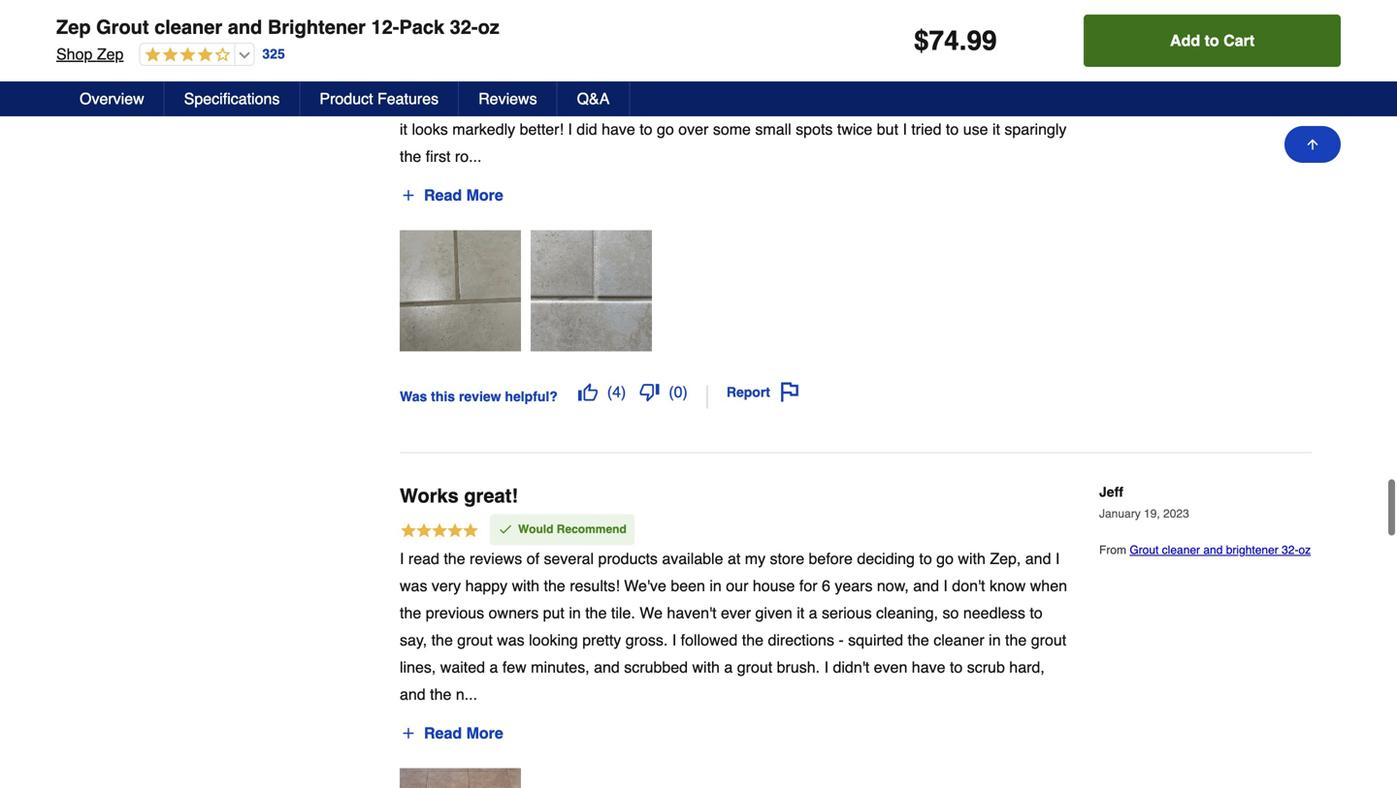 Task type: locate. For each thing, give the bounding box(es) containing it.
0 horizontal spatial cleaner
[[154, 16, 222, 38]]

0 vertical spatial zep
[[56, 16, 91, 38]]

n...
[[456, 617, 477, 635]]

0 vertical spatial with
[[958, 481, 986, 499]]

serious
[[822, 536, 872, 554]]

so
[[943, 536, 959, 554]]

2 read more button from the top
[[400, 650, 504, 681]]

0 vertical spatial more
[[466, 118, 503, 136]]

1 horizontal spatial was
[[497, 563, 525, 581]]

store
[[770, 481, 804, 499]]

the up 'hard,'
[[1005, 563, 1027, 581]]

1 horizontal spatial with
[[692, 590, 720, 608]]

1 read from the top
[[424, 118, 462, 136]]

product features button
[[300, 82, 459, 116]]

2 read more from the top
[[424, 656, 503, 674]]

zep,
[[990, 481, 1021, 499]]

i up when
[[1056, 481, 1060, 499]]

in right put
[[569, 536, 581, 554]]

1 horizontal spatial cleaner
[[934, 563, 985, 581]]

brightener
[[268, 16, 366, 38]]

product features
[[320, 90, 439, 108]]

my
[[745, 481, 766, 499]]

2 read from the top
[[424, 656, 462, 674]]

1 vertical spatial with
[[512, 508, 540, 526]]

1 horizontal spatial in
[[710, 508, 722, 526]]

add to cart
[[1170, 32, 1255, 49]]

cleaner up the 4.3 stars image
[[154, 16, 222, 38]]

2023
[[1163, 439, 1189, 452]]

helpful?
[[505, 320, 558, 336]]

2 horizontal spatial with
[[958, 481, 986, 499]]

in
[[710, 508, 722, 526], [569, 536, 581, 554], [989, 563, 1001, 581]]

grout left brush.
[[737, 590, 773, 608]]

plus image
[[401, 657, 416, 673]]

1 vertical spatial in
[[569, 536, 581, 554]]

1 vertical spatial read more button
[[400, 650, 504, 681]]

with
[[958, 481, 986, 499], [512, 508, 540, 526], [692, 590, 720, 608]]

read more down reviews
[[424, 118, 503, 136]]

with down "followed"
[[692, 590, 720, 608]]

go
[[937, 481, 954, 499]]

cleaning,
[[876, 536, 938, 554]]

to right add
[[1205, 32, 1219, 49]]

read more button down features
[[400, 111, 504, 142]]

products
[[598, 481, 658, 499]]

2 horizontal spatial grout
[[1031, 563, 1067, 581]]

2 horizontal spatial in
[[989, 563, 1001, 581]]

2 vertical spatial with
[[692, 590, 720, 608]]

pack
[[399, 16, 445, 38]]

$
[[914, 25, 929, 56]]

1 vertical spatial cleaner
[[934, 563, 985, 581]]

0 horizontal spatial grout
[[457, 563, 493, 581]]

zep up shop
[[56, 16, 91, 38]]

reviews
[[478, 90, 537, 108]]

4.3 stars image
[[140, 47, 230, 65]]

to
[[1205, 32, 1219, 49], [919, 481, 932, 499], [1030, 536, 1043, 554], [950, 590, 963, 608]]

to left go
[[919, 481, 932, 499]]

and up the 4.3 stars image
[[228, 16, 262, 38]]

reviews
[[470, 481, 522, 499]]

cleaner
[[154, 16, 222, 38], [934, 563, 985, 581]]

was
[[400, 508, 427, 526], [497, 563, 525, 581]]

it
[[797, 536, 805, 554]]

read more
[[424, 118, 503, 136], [424, 656, 503, 674]]

grout up 'hard,'
[[1031, 563, 1067, 581]]

know
[[990, 508, 1026, 526]]

given
[[755, 536, 793, 554]]

https://photos us.bazaarvoice.com/photo/2/cghvdg86bg93zxm/fdc361ce ba4c 5707 bcf1 13ef847341ca image
[[400, 700, 521, 789]]

1 vertical spatial read more
[[424, 656, 503, 674]]

scrubbed
[[624, 590, 688, 608]]

1 vertical spatial was
[[497, 563, 525, 581]]

grout up waited
[[457, 563, 493, 581]]

results!
[[570, 508, 620, 526]]

was down owners
[[497, 563, 525, 581]]

a left few
[[490, 590, 498, 608]]

house
[[753, 508, 795, 526]]

more
[[466, 118, 503, 136], [466, 656, 503, 674]]

read right plus icon
[[424, 656, 462, 674]]

19,
[[1144, 439, 1160, 452]]

brush.
[[777, 590, 820, 608]]

2 more from the top
[[466, 656, 503, 674]]

0 vertical spatial read
[[424, 118, 462, 136]]

32-
[[450, 16, 478, 38]]

waited
[[440, 590, 485, 608]]

0 horizontal spatial with
[[512, 508, 540, 526]]

https://photos us.bazaarvoice.com/photo/2/cghvdg86bg93zxm/ddbfe238 3550 5aed ad58 c167a38343b5 image
[[531, 162, 652, 283]]

haven't
[[667, 536, 717, 554]]

q&a button
[[558, 82, 630, 116]]

overview
[[80, 90, 144, 108]]

for
[[799, 508, 818, 526]]

325
[[262, 46, 285, 62]]

to right "have"
[[950, 590, 963, 608]]

0 vertical spatial read more
[[424, 118, 503, 136]]

q&a
[[577, 90, 610, 108]]

1 vertical spatial more
[[466, 656, 503, 674]]

0 horizontal spatial was
[[400, 508, 427, 526]]

directions
[[768, 563, 834, 581]]

a right it
[[809, 536, 818, 554]]

i
[[400, 481, 404, 499], [1056, 481, 1060, 499], [944, 508, 948, 526], [672, 563, 676, 581], [824, 590, 829, 608]]

.
[[959, 25, 967, 56]]

i read the reviews of several products available at my store before deciding to go with zep, and i was very happy with the results! we've been in our house for 6 years now, and i don't know when the previous owners put in the tile. we haven't ever given it a serious cleaning, so needless to say, the grout was looking pretty gross. i followed the directions - squirted the cleaner in the grout lines, waited a few minutes, and scrubbed with a grout brush. i didn't even have to scrub hard, and the n...
[[400, 481, 1067, 635]]

i right the gross.
[[672, 563, 676, 581]]

i left don't
[[944, 508, 948, 526]]

hard,
[[1009, 590, 1045, 608]]

1 horizontal spatial zep
[[97, 45, 124, 63]]

the
[[444, 481, 465, 499], [544, 508, 565, 526], [400, 536, 421, 554], [585, 536, 607, 554], [431, 563, 453, 581], [742, 563, 764, 581], [908, 563, 929, 581], [1005, 563, 1027, 581], [430, 617, 452, 635]]

more down n...
[[466, 656, 503, 674]]

happy
[[465, 508, 508, 526]]

plus image
[[401, 119, 416, 135]]

in left our
[[710, 508, 722, 526]]

was down the read
[[400, 508, 427, 526]]

1 read more from the top
[[424, 118, 503, 136]]

and down lines,
[[400, 617, 426, 635]]

with right go
[[958, 481, 986, 499]]

several
[[544, 481, 594, 499]]

1 more from the top
[[466, 118, 503, 136]]

0 horizontal spatial zep
[[56, 16, 91, 38]]

grout
[[457, 563, 493, 581], [1031, 563, 1067, 581], [737, 590, 773, 608]]

read
[[424, 118, 462, 136], [424, 656, 462, 674]]

we
[[640, 536, 663, 554]]

with down of
[[512, 508, 540, 526]]

0 horizontal spatial in
[[569, 536, 581, 554]]

(
[[607, 315, 612, 333]]

tile.
[[611, 536, 635, 554]]

review
[[459, 320, 501, 336]]

in down the needless
[[989, 563, 1001, 581]]

a down "followed"
[[724, 590, 733, 608]]

cleaner down so
[[934, 563, 985, 581]]

read more down n...
[[424, 656, 503, 674]]

read more button
[[400, 111, 504, 142], [400, 650, 504, 681]]

i left the read
[[400, 481, 404, 499]]

0 vertical spatial read more button
[[400, 111, 504, 142]]

needless
[[963, 536, 1026, 554]]

more down reviews
[[466, 118, 503, 136]]

the up very
[[444, 481, 465, 499]]

zep down grout
[[97, 45, 124, 63]]

1 vertical spatial read
[[424, 656, 462, 674]]

read right plus image
[[424, 118, 462, 136]]

( 4 )
[[607, 315, 626, 333]]

and up when
[[1025, 481, 1051, 499]]

read more button down n...
[[400, 650, 504, 681]]

2 horizontal spatial a
[[809, 536, 818, 554]]

deciding
[[857, 481, 915, 499]]

lines,
[[400, 590, 436, 608]]

a
[[809, 536, 818, 554], [490, 590, 498, 608], [724, 590, 733, 608]]

and
[[228, 16, 262, 38], [1025, 481, 1051, 499], [913, 508, 939, 526], [594, 590, 620, 608], [400, 617, 426, 635]]

overview button
[[60, 82, 165, 116]]



Task type: describe. For each thing, give the bounding box(es) containing it.
didn't
[[833, 590, 870, 608]]

when
[[1030, 508, 1067, 526]]

and down pretty
[[594, 590, 620, 608]]

99
[[967, 25, 997, 56]]

ever
[[721, 536, 751, 554]]

4
[[612, 315, 621, 333]]

have
[[912, 590, 946, 608]]

put
[[543, 536, 565, 554]]

grout
[[96, 16, 149, 38]]

shop zep
[[56, 45, 124, 63]]

https://photos us.bazaarvoice.com/photo/2/cghvdg86bg93zxm/18aa59c1 82f3 58a1 b7b6 c1a37d3cf961 image
[[400, 162, 521, 283]]

few
[[502, 590, 527, 608]]

been
[[671, 508, 705, 526]]

features
[[377, 90, 439, 108]]

shop
[[56, 45, 93, 63]]

0 vertical spatial was
[[400, 508, 427, 526]]

the left n...
[[430, 617, 452, 635]]

)
[[621, 315, 626, 333]]

the left "tile."
[[585, 536, 607, 554]]

this
[[431, 320, 455, 336]]

january
[[1099, 439, 1141, 452]]

1 horizontal spatial a
[[724, 590, 733, 608]]

read for plus image
[[424, 118, 462, 136]]

at
[[728, 481, 741, 499]]

thumb down image
[[640, 314, 659, 334]]

cleaner inside i read the reviews of several products available at my store before deciding to go with zep, and i was very happy with the results! we've been in our house for 6 years now, and i don't know when the previous owners put in the tile. we haven't ever given it a serious cleaning, so needless to say, the grout was looking pretty gross. i followed the directions - squirted the cleaner in the grout lines, waited a few minutes, and scrubbed with a grout brush. i didn't even have to scrub hard, and the n...
[[934, 563, 985, 581]]

5 out of 5 stars element
[[400, 450, 482, 477]]

oz
[[478, 16, 500, 38]]

the right say,
[[431, 563, 453, 581]]

reviews button
[[459, 82, 558, 116]]

minutes,
[[531, 590, 590, 608]]

add
[[1170, 32, 1200, 49]]

1 vertical spatial zep
[[97, 45, 124, 63]]

1 horizontal spatial grout
[[737, 590, 773, 608]]

read more for first read more button from the bottom
[[424, 656, 503, 674]]

january 19, 2023
[[1099, 439, 1189, 452]]

the down ever
[[742, 563, 764, 581]]

$ 74 . 99
[[914, 25, 997, 56]]

say,
[[400, 563, 427, 581]]

i left didn't
[[824, 590, 829, 608]]

6
[[822, 508, 831, 526]]

looking
[[529, 563, 578, 581]]

0 vertical spatial cleaner
[[154, 16, 222, 38]]

now,
[[877, 508, 909, 526]]

scrub
[[967, 590, 1005, 608]]

74
[[929, 25, 959, 56]]

to down when
[[1030, 536, 1043, 554]]

zep grout cleaner and brightener 12-pack 32-oz
[[56, 16, 500, 38]]

before
[[809, 481, 853, 499]]

the up say,
[[400, 536, 421, 554]]

cart
[[1224, 32, 1255, 49]]

more for first read more button from the bottom
[[466, 656, 503, 674]]

add to cart button
[[1084, 15, 1341, 67]]

12-
[[371, 16, 399, 38]]

specifications button
[[165, 82, 300, 116]]

-
[[839, 563, 844, 581]]

owners
[[489, 536, 539, 554]]

from
[[1099, 475, 1130, 489]]

read
[[408, 481, 439, 499]]

previous
[[426, 536, 484, 554]]

read more for 1st read more button
[[424, 118, 503, 136]]

very
[[432, 508, 461, 526]]

pretty
[[582, 563, 621, 581]]

more for 1st read more button
[[466, 118, 503, 136]]

our
[[726, 508, 749, 526]]

even
[[874, 590, 908, 608]]

1 read more button from the top
[[400, 111, 504, 142]]

2 vertical spatial in
[[989, 563, 1001, 581]]

squirted
[[848, 563, 903, 581]]

of
[[527, 481, 540, 499]]

the up put
[[544, 508, 565, 526]]

years
[[835, 508, 873, 526]]

the up "have"
[[908, 563, 929, 581]]

0 horizontal spatial a
[[490, 590, 498, 608]]

specifications
[[184, 90, 280, 108]]

thumb up image
[[578, 314, 597, 334]]

0 vertical spatial in
[[710, 508, 722, 526]]

and down go
[[913, 508, 939, 526]]

was
[[400, 320, 427, 336]]

arrow up image
[[1305, 137, 1321, 152]]

was this review helpful?
[[400, 320, 558, 336]]

read for plus icon
[[424, 656, 462, 674]]

to inside "add to cart" button
[[1205, 32, 1219, 49]]

available
[[662, 481, 723, 499]]

we've
[[624, 508, 667, 526]]

followed
[[681, 563, 738, 581]]

product
[[320, 90, 373, 108]]



Task type: vqa. For each thing, say whether or not it's contained in the screenshot.
the "Outdoor" corresponding to Outdoor Living & Patio
no



